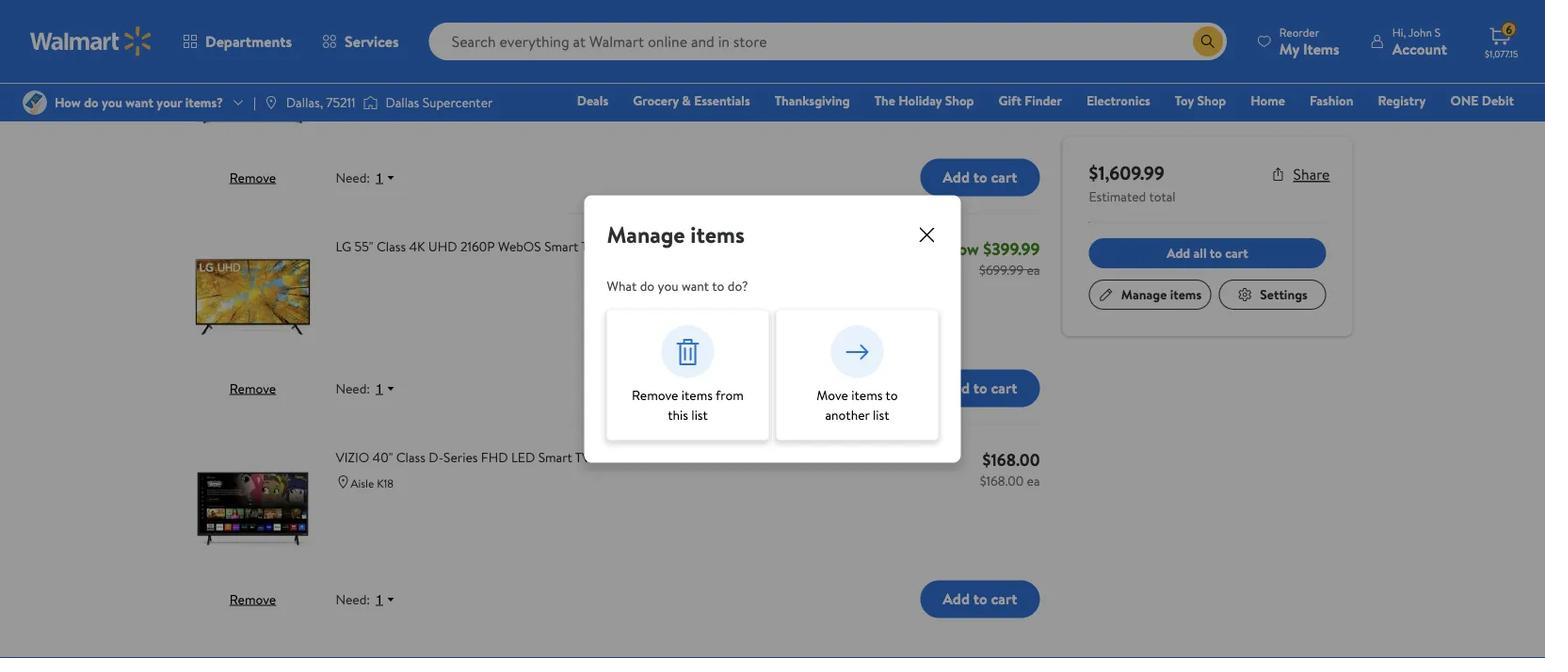 Task type: vqa. For each thing, say whether or not it's contained in the screenshot.
the topmost save
no



Task type: describe. For each thing, give the bounding box(es) containing it.
d40f-
[[594, 448, 629, 467]]

gift finder link
[[991, 90, 1071, 111]]

walmart+ link
[[1450, 117, 1523, 137]]

add to cart button for $168.00
[[921, 581, 1041, 618]]

add all to cart
[[1167, 244, 1249, 262]]

class for now $399.99
[[377, 237, 406, 256]]

move items to another list button
[[777, 310, 939, 440]]

need: for $168.00
[[336, 590, 370, 609]]

hisense 65" class 4k uhd google smart tv hdr a6h series 65a6h link
[[336, 26, 937, 46]]

add for $168.00
[[943, 589, 970, 610]]

2 shop from the left
[[1198, 91, 1227, 110]]

google
[[490, 26, 531, 45]]

need: for now $348.00
[[336, 168, 370, 187]]

electronics link
[[1079, 90, 1160, 111]]

one debit walmart+
[[1451, 91, 1515, 136]]

cart for now $399.99
[[992, 378, 1018, 399]]

40"
[[373, 448, 393, 467]]

to inside move items to another list
[[886, 386, 898, 405]]

electronics
[[1087, 91, 1151, 110]]

aisle k18
[[351, 475, 394, 491]]

manage items inside dialog
[[607, 219, 745, 251]]

remove for $168.00
[[230, 590, 276, 609]]

what do you want to do?
[[607, 277, 748, 295]]

d-
[[429, 448, 444, 467]]

$398.00
[[978, 49, 1024, 68]]

webos
[[498, 237, 542, 256]]

grocery & essentials link
[[625, 90, 759, 111]]

share button
[[1271, 164, 1331, 185]]

vizio 40" class d-series fhd led smart tv d40f-j09
[[336, 448, 650, 467]]

vizio 40" class d-series fhd led smart tv d40f-j09 link
[[336, 448, 970, 468]]

tv for with
[[582, 237, 597, 256]]

manage inside "button"
[[1122, 285, 1168, 304]]

add to cart button for $399.99
[[921, 370, 1041, 407]]

gift
[[999, 91, 1022, 110]]

essentials
[[695, 91, 751, 110]]

fashion
[[1310, 91, 1354, 110]]

registry link
[[1370, 90, 1435, 111]]

home link
[[1243, 90, 1294, 111]]

toy shop
[[1176, 91, 1227, 110]]

add for now $399.99
[[943, 378, 970, 399]]

grocery
[[633, 91, 679, 110]]

grocery & essentials
[[633, 91, 751, 110]]

manage items dialog
[[585, 195, 961, 463]]

add to cart for $168.00
[[943, 589, 1018, 610]]

thanksgiving link
[[767, 90, 859, 111]]

smart for led
[[539, 448, 573, 467]]

toy shop link
[[1167, 90, 1235, 111]]

now $348.00 $398.00 ea
[[941, 26, 1041, 68]]

the holiday shop link
[[866, 90, 983, 111]]

uhd for now $399.99
[[428, 237, 458, 256]]

cart for $168.00
[[992, 589, 1018, 610]]

what
[[607, 277, 637, 295]]

fashion link
[[1302, 90, 1363, 111]]

$348.00
[[979, 26, 1041, 49]]

finder
[[1025, 91, 1063, 110]]

aisle
[[351, 475, 374, 491]]

$1,077.15
[[1486, 47, 1519, 60]]

all
[[1194, 244, 1207, 262]]

j09
[[629, 448, 650, 467]]

remove items from this list button
[[607, 310, 769, 440]]

move items to another list
[[817, 386, 898, 424]]

thanksgiving
[[775, 91, 850, 110]]

close dialog image
[[916, 224, 939, 246]]

remove for now $399.99
[[230, 379, 276, 397]]

do
[[640, 277, 655, 295]]

remove items from this list
[[632, 386, 744, 424]]

items inside move items to another list
[[852, 386, 883, 405]]

add for now $348.00
[[943, 167, 970, 188]]

the holiday shop
[[875, 91, 975, 110]]

registry
[[1379, 91, 1427, 110]]

items up do?
[[691, 219, 745, 251]]

deals link
[[569, 90, 617, 111]]

from
[[716, 386, 744, 405]]

65"
[[384, 26, 403, 45]]

walmart+
[[1459, 118, 1515, 136]]

debit
[[1483, 91, 1515, 110]]

Search search field
[[429, 23, 1227, 60]]

now $399.99 $699.99 ea
[[946, 237, 1041, 279]]

$168.00 $168.00 ea
[[980, 448, 1041, 490]]

ea for $399.99
[[1027, 260, 1041, 279]]

fhd
[[481, 448, 508, 467]]

home
[[1251, 91, 1286, 110]]

hisense
[[336, 26, 380, 45]]

manage items button
[[1090, 280, 1212, 310]]

lg 55" class 4k uhd 2160p webos smart tv with active hdr uq7570 series 55uq7570puj
[[336, 237, 873, 256]]

gift finder
[[999, 91, 1063, 110]]



Task type: locate. For each thing, give the bounding box(es) containing it.
$1,609.99 estimated total
[[1090, 159, 1176, 206]]

1 list from the left
[[692, 406, 708, 424]]

tv left with
[[582, 237, 597, 256]]

1 vertical spatial manage items
[[1122, 285, 1202, 304]]

now right close dialog icon
[[946, 237, 980, 260]]

shop
[[946, 91, 975, 110], [1198, 91, 1227, 110]]

ea inside now $348.00 $398.00 ea
[[1027, 49, 1041, 68]]

remove
[[230, 168, 276, 186], [230, 379, 276, 397], [632, 386, 679, 405], [230, 590, 276, 609]]

items up this
[[682, 386, 713, 405]]

Walmart Site-Wide search field
[[429, 23, 1227, 60]]

tv for d40f-
[[575, 448, 591, 467]]

estimated
[[1090, 187, 1147, 206]]

manage
[[607, 219, 685, 251], [1122, 285, 1168, 304]]

0 vertical spatial 4k
[[438, 26, 454, 45]]

led
[[512, 448, 535, 467]]

remove for now $348.00
[[230, 168, 276, 186]]

lg 55" class 4k uhd 2160p webos smart tv with active hdr uq7570 series 55uq7570puj link
[[336, 237, 942, 257]]

0 horizontal spatial 4k
[[409, 237, 425, 256]]

vizio
[[336, 448, 370, 467]]

add all to cart button
[[1090, 238, 1327, 268]]

1 add to cart from the top
[[943, 167, 1018, 188]]

manage items inside "button"
[[1122, 285, 1202, 304]]

1 horizontal spatial list
[[873, 406, 890, 424]]

list inside remove items from this list
[[692, 406, 708, 424]]

hdr inside lg 55" class 4k uhd 2160p webos smart tv with active hdr uq7570 series 55uq7570puj link
[[668, 237, 696, 256]]

2 vertical spatial remove button
[[230, 590, 276, 609]]

manage up 'do'
[[607, 219, 685, 251]]

smart right google
[[535, 26, 569, 45]]

settings
[[1261, 285, 1308, 304]]

list inside move items to another list
[[873, 406, 890, 424]]

series inside lg 55" class 4k uhd 2160p webos smart tv with active hdr uq7570 series 55uq7570puj link
[[750, 237, 784, 256]]

6
[[1507, 21, 1513, 37]]

1 vertical spatial class
[[377, 237, 406, 256]]

4k inside lg 55" class 4k uhd 2160p webos smart tv with active hdr uq7570 series 55uq7570puj link
[[409, 237, 425, 256]]

2 vertical spatial ea
[[1027, 471, 1041, 490]]

holiday
[[899, 91, 943, 110]]

0 vertical spatial hdr
[[590, 26, 618, 45]]

ea inside $168.00 $168.00 ea
[[1027, 471, 1041, 490]]

manage items down all
[[1122, 285, 1202, 304]]

class right 65" at the left top
[[406, 26, 435, 45]]

manage inside dialog
[[607, 219, 685, 251]]

add to cart button
[[921, 159, 1041, 196], [921, 370, 1041, 407], [921, 581, 1041, 618]]

cart for now $348.00
[[992, 167, 1018, 188]]

one debit link
[[1443, 90, 1523, 111]]

3 remove button from the top
[[230, 590, 276, 609]]

remove button for $168.00
[[230, 590, 276, 609]]

ea for $348.00
[[1027, 49, 1041, 68]]

items up another
[[852, 386, 883, 405]]

series right the a6h
[[651, 26, 685, 45]]

now for now $348.00
[[941, 26, 975, 49]]

share
[[1294, 164, 1331, 185]]

add to cart
[[943, 167, 1018, 188], [943, 378, 1018, 399], [943, 589, 1018, 610]]

1 horizontal spatial manage items
[[1122, 285, 1202, 304]]

settings button
[[1220, 280, 1327, 310]]

uhd inside 'hisense 65" class 4k uhd google smart tv hdr a6h series 65a6h' link
[[457, 26, 486, 45]]

3 need: from the top
[[336, 590, 370, 609]]

remove inside remove items from this list
[[632, 386, 679, 405]]

4k
[[438, 26, 454, 45], [409, 237, 425, 256]]

add to cart for $399.99
[[943, 378, 1018, 399]]

2 vertical spatial smart
[[539, 448, 573, 467]]

k18
[[377, 475, 394, 491]]

need:
[[336, 168, 370, 187], [336, 379, 370, 398], [336, 590, 370, 609]]

1 vertical spatial series
[[750, 237, 784, 256]]

tv
[[571, 26, 587, 45], [582, 237, 597, 256], [575, 448, 591, 467]]

class left d-
[[396, 448, 426, 467]]

now inside now $348.00 $398.00 ea
[[941, 26, 975, 49]]

1 shop from the left
[[946, 91, 975, 110]]

uhd
[[457, 26, 486, 45], [428, 237, 458, 256]]

class for now $348.00
[[406, 26, 435, 45]]

0 horizontal spatial series
[[444, 448, 478, 467]]

1 vertical spatial need:
[[336, 379, 370, 398]]

hdr right active
[[668, 237, 696, 256]]

active
[[628, 237, 664, 256]]

2 vertical spatial add to cart button
[[921, 581, 1041, 618]]

list right another
[[873, 406, 890, 424]]

cart
[[992, 167, 1018, 188], [1226, 244, 1249, 262], [992, 378, 1018, 399], [992, 589, 1018, 610]]

2 vertical spatial add to cart
[[943, 589, 1018, 610]]

total
[[1150, 187, 1176, 206]]

need: for now $399.99
[[336, 379, 370, 398]]

series left fhd
[[444, 448, 478, 467]]

list right this
[[692, 406, 708, 424]]

1 vertical spatial uhd
[[428, 237, 458, 256]]

3 add to cart button from the top
[[921, 581, 1041, 618]]

0 vertical spatial ea
[[1027, 49, 1041, 68]]

2 vertical spatial need:
[[336, 590, 370, 609]]

1 add to cart button from the top
[[921, 159, 1041, 196]]

1 horizontal spatial series
[[651, 26, 685, 45]]

$168.00
[[983, 448, 1041, 471], [980, 471, 1024, 490]]

remove button for now $348.00
[[230, 168, 276, 186]]

hisense 65" class 4k uhd google smart tv hdr a6h series 65a6h
[[336, 26, 729, 45]]

0 vertical spatial tv
[[571, 26, 587, 45]]

smart right the led
[[539, 448, 573, 467]]

2160p
[[461, 237, 495, 256]]

1 vertical spatial now
[[946, 237, 980, 260]]

0 vertical spatial uhd
[[457, 26, 486, 45]]

2 horizontal spatial series
[[750, 237, 784, 256]]

0 vertical spatial now
[[941, 26, 975, 49]]

1 horizontal spatial hdr
[[668, 237, 696, 256]]

2 vertical spatial tv
[[575, 448, 591, 467]]

uq7570
[[699, 237, 747, 256]]

series inside 'hisense 65" class 4k uhd google smart tv hdr a6h series 65a6h' link
[[651, 26, 685, 45]]

1 vertical spatial smart
[[545, 237, 579, 256]]

add inside button
[[1167, 244, 1191, 262]]

add to cart button for $348.00
[[921, 159, 1041, 196]]

manage items
[[607, 219, 745, 251], [1122, 285, 1202, 304]]

with
[[600, 237, 625, 256]]

items inside "button"
[[1171, 285, 1202, 304]]

now left the $398.00
[[941, 26, 975, 49]]

smart for webos
[[545, 237, 579, 256]]

class right 55"
[[377, 237, 406, 256]]

hdr left the a6h
[[590, 26, 618, 45]]

0 vertical spatial series
[[651, 26, 685, 45]]

0 horizontal spatial list
[[692, 406, 708, 424]]

now for now $399.99
[[946, 237, 980, 260]]

now inside the now $399.99 $699.99 ea
[[946, 237, 980, 260]]

do?
[[728, 277, 748, 295]]

&
[[682, 91, 691, 110]]

hdr inside 'hisense 65" class 4k uhd google smart tv hdr a6h series 65a6h' link
[[590, 26, 618, 45]]

cart inside button
[[1226, 244, 1249, 262]]

1 vertical spatial 4k
[[409, 237, 425, 256]]

want
[[682, 277, 710, 295]]

55"
[[355, 237, 374, 256]]

add to cart for $348.00
[[943, 167, 1018, 188]]

$699.99
[[980, 260, 1024, 279]]

to
[[974, 167, 988, 188], [1210, 244, 1223, 262], [712, 277, 725, 295], [974, 378, 988, 399], [886, 386, 898, 405], [974, 589, 988, 610]]

2 list from the left
[[873, 406, 890, 424]]

items
[[691, 219, 745, 251], [1171, 285, 1202, 304], [682, 386, 713, 405], [852, 386, 883, 405]]

1 vertical spatial tv
[[582, 237, 597, 256]]

2 add to cart button from the top
[[921, 370, 1041, 407]]

0 vertical spatial add to cart button
[[921, 159, 1041, 196]]

1 need: from the top
[[336, 168, 370, 187]]

0 vertical spatial smart
[[535, 26, 569, 45]]

0 vertical spatial add to cart
[[943, 167, 1018, 188]]

1 horizontal spatial manage
[[1122, 285, 1168, 304]]

the
[[875, 91, 896, 110]]

remove button
[[230, 168, 276, 186], [230, 379, 276, 397], [230, 590, 276, 609]]

0 horizontal spatial manage
[[607, 219, 685, 251]]

1 horizontal spatial shop
[[1198, 91, 1227, 110]]

another
[[826, 406, 870, 424]]

remove button for now $399.99
[[230, 379, 276, 397]]

4k right 55"
[[409, 237, 425, 256]]

tv left the a6h
[[571, 26, 587, 45]]

1 ea from the top
[[1027, 49, 1041, 68]]

2 vertical spatial class
[[396, 448, 426, 467]]

manage down add all to cart button on the top of page
[[1122, 285, 1168, 304]]

list for another
[[873, 406, 890, 424]]

1 vertical spatial hdr
[[668, 237, 696, 256]]

55uq7570puj
[[788, 237, 873, 256]]

uhd left google
[[457, 26, 486, 45]]

add
[[943, 167, 970, 188], [1167, 244, 1191, 262], [943, 378, 970, 399], [943, 589, 970, 610]]

2 ea from the top
[[1027, 260, 1041, 279]]

lg
[[336, 237, 352, 256]]

4k for now $399.99
[[409, 237, 425, 256]]

class
[[406, 26, 435, 45], [377, 237, 406, 256], [396, 448, 426, 467]]

series right uq7570 at the top of page
[[750, 237, 784, 256]]

$399.99
[[984, 237, 1041, 260]]

smart
[[535, 26, 569, 45], [545, 237, 579, 256], [539, 448, 573, 467]]

4k for now $348.00
[[438, 26, 454, 45]]

1 remove button from the top
[[230, 168, 276, 186]]

ea inside the now $399.99 $699.99 ea
[[1027, 260, 1041, 279]]

0 horizontal spatial manage items
[[607, 219, 745, 251]]

items down all
[[1171, 285, 1202, 304]]

tv left the d40f-
[[575, 448, 591, 467]]

1 vertical spatial manage
[[1122, 285, 1168, 304]]

a6h
[[622, 26, 648, 45]]

1 horizontal spatial 4k
[[438, 26, 454, 45]]

3 add to cart from the top
[[943, 589, 1018, 610]]

items inside remove items from this list
[[682, 386, 713, 405]]

2 need: from the top
[[336, 379, 370, 398]]

walmart image
[[30, 26, 153, 57]]

1 vertical spatial remove button
[[230, 379, 276, 397]]

4k right 65" at the left top
[[438, 26, 454, 45]]

0 vertical spatial remove button
[[230, 168, 276, 186]]

$1,609.99
[[1090, 159, 1165, 186]]

2 remove button from the top
[[230, 379, 276, 397]]

uhd left 2160p
[[428, 237, 458, 256]]

0 vertical spatial manage items
[[607, 219, 745, 251]]

series inside vizio 40" class d-series fhd led smart tv d40f-j09 link
[[444, 448, 478, 467]]

smart right webos at left top
[[545, 237, 579, 256]]

this
[[668, 406, 689, 424]]

you
[[658, 277, 679, 295]]

1 vertical spatial add to cart
[[943, 378, 1018, 399]]

list for this
[[692, 406, 708, 424]]

manage items up what do you want to do?
[[607, 219, 745, 251]]

2 add to cart from the top
[[943, 378, 1018, 399]]

series
[[651, 26, 685, 45], [750, 237, 784, 256], [444, 448, 478, 467]]

1 vertical spatial ea
[[1027, 260, 1041, 279]]

0 horizontal spatial hdr
[[590, 26, 618, 45]]

65a6h
[[688, 26, 729, 45]]

3 ea from the top
[[1027, 471, 1041, 490]]

0 vertical spatial class
[[406, 26, 435, 45]]

4k inside 'hisense 65" class 4k uhd google smart tv hdr a6h series 65a6h' link
[[438, 26, 454, 45]]

shop right the holiday
[[946, 91, 975, 110]]

one
[[1451, 91, 1479, 110]]

0 vertical spatial need:
[[336, 168, 370, 187]]

move
[[817, 386, 849, 405]]

shop right toy
[[1198, 91, 1227, 110]]

0 horizontal spatial shop
[[946, 91, 975, 110]]

0 vertical spatial manage
[[607, 219, 685, 251]]

2 vertical spatial series
[[444, 448, 478, 467]]

toy
[[1176, 91, 1195, 110]]

uhd for now $348.00
[[457, 26, 486, 45]]

uhd inside lg 55" class 4k uhd 2160p webos smart tv with active hdr uq7570 series 55uq7570puj link
[[428, 237, 458, 256]]

1 vertical spatial add to cart button
[[921, 370, 1041, 407]]

deals
[[577, 91, 609, 110]]

list
[[692, 406, 708, 424], [873, 406, 890, 424]]



